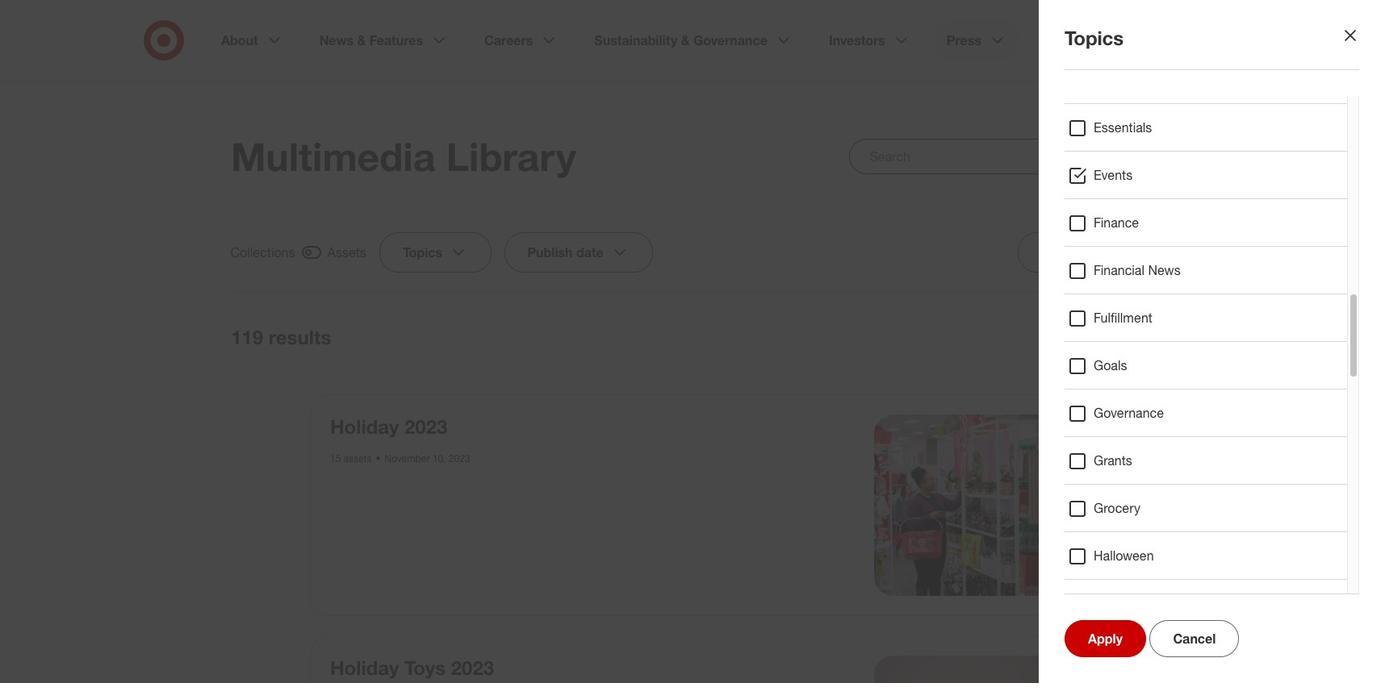 Task type: locate. For each thing, give the bounding box(es) containing it.
2023 for toys
[[451, 656, 494, 680]]

multimedia library
[[231, 133, 576, 180]]

halloween
[[1094, 548, 1154, 564]]

apply button
[[1065, 621, 1146, 658]]

0 vertical spatial holiday
[[330, 415, 399, 439]]

2 vertical spatial 2023
[[451, 656, 494, 680]]

library
[[446, 133, 576, 180]]

cancel
[[1173, 631, 1216, 647]]

holiday left toys
[[330, 656, 399, 680]]

1 vertical spatial holiday
[[330, 656, 399, 680]]

holiday for holiday 2023
[[330, 415, 399, 439]]

financial
[[1094, 262, 1145, 278]]

2023 right 10,
[[449, 453, 470, 465]]

2023 right toys
[[451, 656, 494, 680]]

15 assets
[[330, 453, 372, 465]]

Grocery checkbox
[[1068, 500, 1087, 519]]

history
[[1094, 596, 1135, 612]]

1 horizontal spatial topics
[[1065, 26, 1124, 50]]

2023
[[404, 415, 448, 439], [449, 453, 470, 465], [451, 656, 494, 680]]

0 horizontal spatial topics
[[403, 245, 442, 261]]

topics
[[1065, 26, 1124, 50], [403, 245, 442, 261]]

Fulfillment checkbox
[[1068, 309, 1087, 329]]

0 vertical spatial topics
[[1065, 26, 1124, 50]]

Events checkbox
[[1068, 166, 1087, 186]]

2023 up november 10, 2023
[[404, 415, 448, 439]]

events
[[1094, 167, 1133, 183]]

2 holiday from the top
[[330, 656, 399, 680]]

topics inside button
[[403, 245, 442, 261]]

assets
[[344, 453, 372, 465]]

november 10, 2023
[[385, 453, 470, 465]]

holiday toys 2023
[[330, 656, 494, 680]]

grocery
[[1094, 500, 1141, 517]]

Goals checkbox
[[1068, 357, 1087, 376]]

date
[[577, 245, 604, 261]]

a guest carrying a red target basket browses colorful holiday displays. image
[[874, 415, 1055, 596]]

10,
[[432, 453, 446, 465]]

1 vertical spatial 2023
[[449, 453, 470, 465]]

None checkbox
[[231, 242, 367, 263]]

None checkbox
[[1083, 325, 1154, 350]]

Governance checkbox
[[1068, 404, 1087, 424]]

Financial News checkbox
[[1068, 262, 1087, 281]]

publish date
[[528, 245, 604, 261]]

119 results
[[231, 325, 331, 350]]

holiday up assets at the left bottom of page
[[330, 415, 399, 439]]

1 vertical spatial topics
[[403, 245, 442, 261]]

grants
[[1094, 453, 1132, 469]]

holiday
[[330, 415, 399, 439], [330, 656, 399, 680]]

news
[[1148, 262, 1181, 278]]

1 holiday from the top
[[330, 415, 399, 439]]



Task type: vqa. For each thing, say whether or not it's contained in the screenshot.
'10'
no



Task type: describe. For each thing, give the bounding box(es) containing it.
results
[[269, 325, 331, 350]]

holiday toys 2023 link
[[330, 656, 494, 680]]

checked image
[[302, 243, 321, 262]]

holiday for holiday toys 2023
[[330, 656, 399, 680]]

toys
[[404, 656, 446, 680]]

cancel button
[[1150, 621, 1239, 658]]

119
[[231, 325, 263, 350]]

fulfillment
[[1094, 310, 1153, 326]]

financial news
[[1094, 262, 1181, 278]]

topics inside dialog
[[1065, 26, 1124, 50]]

Search search field
[[850, 139, 1154, 174]]

finance
[[1094, 215, 1139, 231]]

Essentials checkbox
[[1068, 119, 1087, 138]]

Grants checkbox
[[1068, 452, 1087, 471]]

2023 for 10,
[[449, 453, 470, 465]]

holiday 2023 link
[[330, 415, 448, 439]]

0 vertical spatial 2023
[[404, 415, 448, 439]]

publish
[[528, 245, 573, 261]]

topics button
[[380, 232, 492, 273]]

holiday 2023
[[330, 415, 448, 439]]

assets
[[328, 245, 367, 261]]

essentials
[[1094, 119, 1152, 136]]

multimedia
[[231, 133, 435, 180]]

unchecked image
[[1109, 328, 1128, 347]]

15
[[330, 453, 341, 465]]

topics dialog
[[0, 0, 1385, 684]]

publish date button
[[505, 232, 653, 273]]

Finance checkbox
[[1068, 214, 1087, 233]]

goals
[[1094, 358, 1127, 374]]

apply
[[1088, 631, 1123, 647]]

november
[[385, 453, 430, 465]]

Halloween checkbox
[[1068, 547, 1087, 567]]

collections
[[231, 245, 295, 261]]

governance
[[1094, 405, 1164, 421]]



